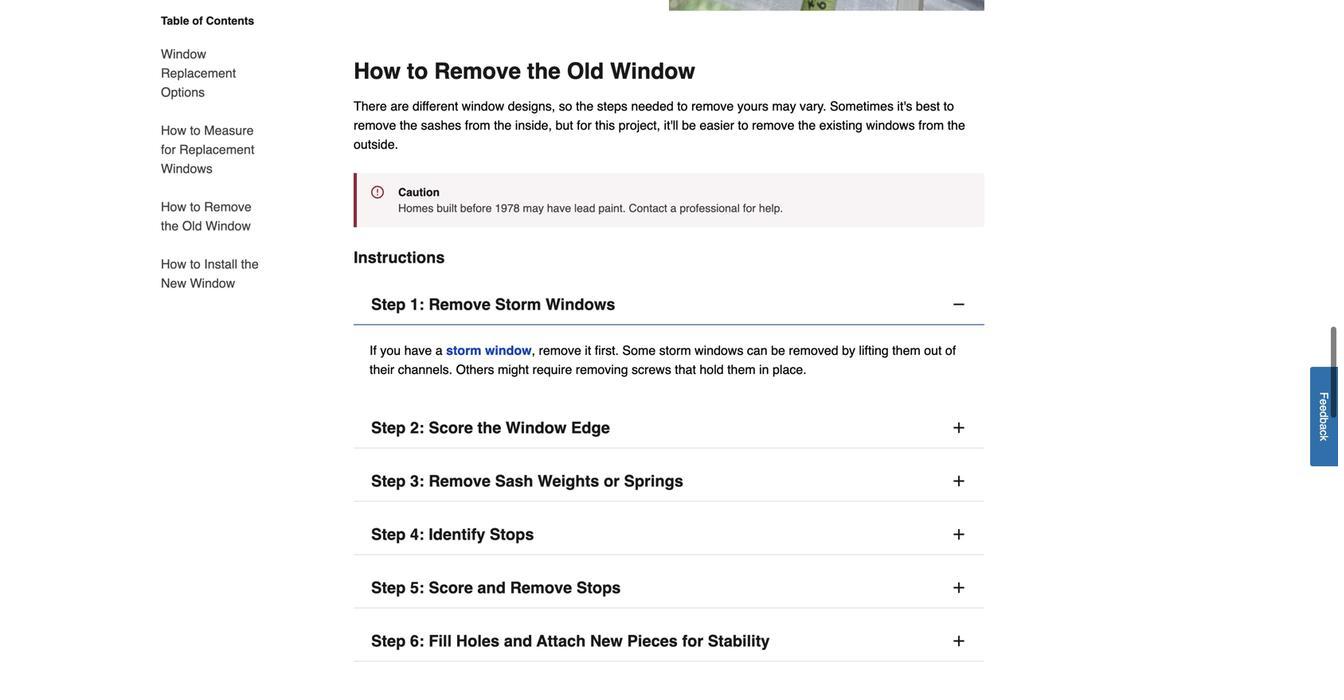 Task type: vqa. For each thing, say whether or not it's contained in the screenshot.
Might
yes



Task type: locate. For each thing, give the bounding box(es) containing it.
0 horizontal spatial have
[[404, 343, 432, 358]]

2 storm from the left
[[659, 343, 691, 358]]

may inside there are different window designs, so the steps needed to remove yours may vary. sometimes it's best to remove the sashes from the inside, but for this project, it'll be easier to remove the existing windows from the outside.
[[772, 99, 796, 113]]

for inside caution homes built before 1978 may have lead paint. contact a professional for help.
[[743, 202, 756, 215]]

1 horizontal spatial windows
[[866, 118, 915, 133]]

step inside step 1: remove storm windows button
[[371, 295, 406, 314]]

0 horizontal spatial storm
[[446, 343, 482, 358]]

0 vertical spatial how to remove the old window
[[354, 58, 695, 84]]

how inside how to remove the old window
[[161, 200, 186, 214]]

1 horizontal spatial from
[[919, 118, 944, 133]]

have up "channels."
[[404, 343, 432, 358]]

1 vertical spatial replacement
[[179, 142, 254, 157]]

1 vertical spatial a
[[435, 343, 443, 358]]

f
[[1318, 393, 1331, 399]]

or
[[604, 472, 620, 491]]

how left install at left top
[[161, 257, 186, 272]]

2 vertical spatial plus image
[[951, 634, 967, 650]]

error image
[[371, 186, 384, 199]]

0 horizontal spatial stops
[[490, 526, 534, 544]]

plus image inside step 4: identify stops button
[[951, 527, 967, 543]]

there are different window designs, so the steps needed to remove yours may vary. sometimes it's best to remove the sashes from the inside, but for this project, it'll be easier to remove the existing windows from the outside.
[[354, 99, 965, 152]]

1 horizontal spatial a
[[670, 202, 677, 215]]

may left vary.
[[772, 99, 796, 113]]

1 vertical spatial plus image
[[951, 580, 967, 596]]

plus image
[[951, 420, 967, 436], [951, 580, 967, 596]]

existing
[[819, 118, 863, 133]]

0 vertical spatial and
[[477, 579, 506, 597]]

step inside step 4: identify stops button
[[371, 526, 406, 544]]

steps
[[597, 99, 628, 113]]

old up so
[[567, 58, 604, 84]]

1 vertical spatial old
[[182, 219, 202, 233]]

step inside the step 3: remove sash weights or springs button
[[371, 472, 406, 491]]

windows inside "how to measure for replacement windows"
[[161, 161, 213, 176]]

weights
[[538, 472, 599, 491]]

step left 3:
[[371, 472, 406, 491]]

step left 1: at the top left of the page
[[371, 295, 406, 314]]

window inside window replacement options
[[161, 47, 206, 61]]

how down "how to measure for replacement windows"
[[161, 200, 186, 214]]

step 6: fill holes and attach new pieces for stability
[[371, 632, 770, 651]]

may right "1978"
[[523, 202, 544, 215]]

windows down the it's
[[866, 118, 915, 133]]

score right 2:
[[429, 419, 473, 437]]

replacement down measure
[[179, 142, 254, 157]]

of inside table of contents element
[[192, 14, 203, 27]]

how up there
[[354, 58, 401, 84]]

be
[[682, 118, 696, 133], [771, 343, 785, 358]]

0 vertical spatial replacement
[[161, 66, 236, 80]]

1 vertical spatial windows
[[695, 343, 744, 358]]

6:
[[410, 632, 424, 651]]

2 score from the top
[[429, 579, 473, 597]]

1 vertical spatial plus image
[[951, 527, 967, 543]]

old up how to install the new window "link"
[[182, 219, 202, 233]]

for
[[577, 118, 592, 133], [161, 142, 176, 157], [743, 202, 756, 215], [682, 632, 703, 651]]

them left out
[[892, 343, 921, 358]]

1 vertical spatial have
[[404, 343, 432, 358]]

a up "channels."
[[435, 343, 443, 358]]

this
[[595, 118, 615, 133]]

1 horizontal spatial have
[[547, 202, 571, 215]]

for right but
[[577, 118, 592, 133]]

but
[[556, 118, 573, 133]]

2 step from the top
[[371, 419, 406, 437]]

the inside the how to install the new window
[[241, 257, 259, 272]]

2 from from the left
[[919, 118, 944, 133]]

paint.
[[599, 202, 626, 215]]

step left 2:
[[371, 419, 406, 437]]

1 horizontal spatial new
[[590, 632, 623, 651]]

1 horizontal spatial stops
[[577, 579, 621, 597]]

remove inside , remove it first. some storm windows can be removed by lifting them out of their channels. others might require removing screws that hold them in place.
[[539, 343, 581, 358]]

0 horizontal spatial old
[[182, 219, 202, 233]]

0 vertical spatial may
[[772, 99, 796, 113]]

0 vertical spatial new
[[161, 276, 186, 291]]

1 score from the top
[[429, 419, 473, 437]]

plus image inside "step 2: score the window edge" button
[[951, 420, 967, 436]]

plus image for step 2: score the window edge
[[951, 420, 967, 436]]

windows up how to remove the old window link
[[161, 161, 213, 176]]

6 step from the top
[[371, 632, 406, 651]]

by
[[842, 343, 855, 358]]

for right pieces
[[682, 632, 703, 651]]

storm up others
[[446, 343, 482, 358]]

window inside button
[[506, 419, 567, 437]]

score right 5:
[[429, 579, 473, 597]]

step 2: score the window edge
[[371, 419, 610, 437]]

step inside step 6: fill holes and attach new pieces for stability button
[[371, 632, 406, 651]]

from
[[465, 118, 490, 133], [919, 118, 944, 133]]

and up holes
[[477, 579, 506, 597]]

table of contents
[[161, 14, 254, 27]]

homes
[[398, 202, 434, 215]]

windows
[[161, 161, 213, 176], [546, 295, 615, 314]]

easier
[[700, 118, 734, 133]]

plus image for new
[[951, 634, 967, 650]]

plus image inside step 5: score and remove stops button
[[951, 580, 967, 596]]

window right different
[[462, 99, 504, 113]]

0 horizontal spatial windows
[[161, 161, 213, 176]]

step 3: remove sash weights or springs
[[371, 472, 683, 491]]

score
[[429, 419, 473, 437], [429, 579, 473, 597]]

replacement inside "how to measure for replacement windows"
[[179, 142, 254, 157]]

1 vertical spatial window
[[485, 343, 532, 358]]

0 vertical spatial a
[[670, 202, 677, 215]]

1 vertical spatial be
[[771, 343, 785, 358]]

1 vertical spatial windows
[[546, 295, 615, 314]]

2 plus image from the top
[[951, 527, 967, 543]]

attach
[[536, 632, 586, 651]]

minus image
[[951, 297, 967, 313]]

1 vertical spatial new
[[590, 632, 623, 651]]

window inside the how to install the new window
[[190, 276, 235, 291]]

4 step from the top
[[371, 526, 406, 544]]

for left the 'help.'
[[743, 202, 756, 215]]

0 horizontal spatial from
[[465, 118, 490, 133]]

remove right 3:
[[429, 472, 491, 491]]

2 plus image from the top
[[951, 580, 967, 596]]

c
[[1318, 430, 1331, 436]]

how inside "how to measure for replacement windows"
[[161, 123, 186, 138]]

1 horizontal spatial old
[[567, 58, 604, 84]]

window inside how to remove the old window
[[206, 219, 251, 233]]

out
[[924, 343, 942, 358]]

5 step from the top
[[371, 579, 406, 597]]

1 horizontal spatial windows
[[546, 295, 615, 314]]

window
[[161, 47, 206, 61], [610, 58, 695, 84], [206, 219, 251, 233], [190, 276, 235, 291], [506, 419, 567, 437]]

be inside , remove it first. some storm windows can be removed by lifting them out of their channels. others might require removing screws that hold them in place.
[[771, 343, 785, 358]]

a
[[670, 202, 677, 215], [435, 343, 443, 358], [1318, 424, 1331, 430]]

stops up step 6: fill holes and attach new pieces for stability
[[577, 579, 621, 597]]

0 vertical spatial of
[[192, 14, 203, 27]]

how to measure for replacement windows
[[161, 123, 254, 176]]

0 horizontal spatial how to remove the old window
[[161, 200, 252, 233]]

contents
[[206, 14, 254, 27]]

if you have a storm window
[[370, 343, 532, 358]]

table
[[161, 14, 189, 27]]

designs,
[[508, 99, 555, 113]]

may inside caution homes built before 1978 may have lead paint. contact a professional for help.
[[523, 202, 544, 215]]

a up k
[[1318, 424, 1331, 430]]

step 1: remove storm windows
[[371, 295, 615, 314]]

replacement inside "link"
[[161, 66, 236, 80]]

new
[[161, 276, 186, 291], [590, 632, 623, 651]]

windows inside button
[[546, 295, 615, 314]]

how
[[354, 58, 401, 84], [161, 123, 186, 138], [161, 200, 186, 214], [161, 257, 186, 272]]

how inside the how to install the new window
[[161, 257, 186, 272]]

0 vertical spatial have
[[547, 202, 571, 215]]

stops down sash
[[490, 526, 534, 544]]

e up b
[[1318, 406, 1331, 412]]

step inside "step 2: score the window edge" button
[[371, 419, 406, 437]]

windows up hold
[[695, 343, 744, 358]]

stops
[[490, 526, 534, 544], [577, 579, 621, 597]]

window up the might
[[485, 343, 532, 358]]

step left 6:
[[371, 632, 406, 651]]

e up d
[[1318, 399, 1331, 406]]

1 horizontal spatial storm
[[659, 343, 691, 358]]

have
[[547, 202, 571, 215], [404, 343, 432, 358]]

1 horizontal spatial be
[[771, 343, 785, 358]]

you
[[380, 343, 401, 358]]

step inside step 5: score and remove stops button
[[371, 579, 406, 597]]

storm
[[446, 343, 482, 358], [659, 343, 691, 358]]

plus image inside the step 3: remove sash weights or springs button
[[951, 473, 967, 489]]

0 vertical spatial plus image
[[951, 420, 967, 436]]

for down 'options'
[[161, 142, 176, 157]]

window
[[462, 99, 504, 113], [485, 343, 532, 358]]

remove up outside.
[[354, 118, 396, 133]]

step 4: identify stops button
[[354, 515, 985, 556]]

old inside how to remove the old window
[[182, 219, 202, 233]]

0 horizontal spatial may
[[523, 202, 544, 215]]

and right holes
[[504, 632, 532, 651]]

holes
[[456, 632, 500, 651]]

place.
[[773, 362, 807, 377]]

that
[[675, 362, 696, 377]]

a measuring tape on a window. image
[[669, 0, 985, 11]]

window down install at left top
[[190, 276, 235, 291]]

plus image inside step 6: fill holes and attach new pieces for stability button
[[951, 634, 967, 650]]

2 vertical spatial a
[[1318, 424, 1331, 430]]

of inside , remove it first. some storm windows can be removed by lifting them out of their channels. others might require removing screws that hold them in place.
[[945, 343, 956, 358]]

score for and
[[429, 579, 473, 597]]

window up the "needed"
[[610, 58, 695, 84]]

how to remove the old window up install at left top
[[161, 200, 252, 233]]

0 vertical spatial be
[[682, 118, 696, 133]]

1 vertical spatial how to remove the old window
[[161, 200, 252, 233]]

remove inside table of contents element
[[204, 200, 252, 214]]

remove up different
[[434, 58, 521, 84]]

0 horizontal spatial them
[[727, 362, 756, 377]]

some
[[622, 343, 656, 358]]

to left install at left top
[[190, 257, 201, 272]]

replacement
[[161, 66, 236, 80], [179, 142, 254, 157]]

2:
[[410, 419, 424, 437]]

remove for the step 3: remove sash weights or springs button
[[429, 472, 491, 491]]

be right it'll
[[682, 118, 696, 133]]

window up step 3: remove sash weights or springs
[[506, 419, 567, 437]]

their
[[370, 362, 394, 377]]

of right table
[[192, 14, 203, 27]]

1 step from the top
[[371, 295, 406, 314]]

remove up require
[[539, 343, 581, 358]]

1 vertical spatial may
[[523, 202, 544, 215]]

remove up the "attach"
[[510, 579, 572, 597]]

new down how to remove the old window link
[[161, 276, 186, 291]]

how down 'options'
[[161, 123, 186, 138]]

to left measure
[[190, 123, 201, 138]]

to inside the how to install the new window
[[190, 257, 201, 272]]

lifting
[[859, 343, 889, 358]]

plus image
[[951, 473, 967, 489], [951, 527, 967, 543], [951, 634, 967, 650]]

how to remove the old window link
[[161, 188, 261, 245]]

remove
[[434, 58, 521, 84], [204, 200, 252, 214], [429, 295, 491, 314], [429, 472, 491, 491], [510, 579, 572, 597]]

them left in
[[727, 362, 756, 377]]

1 plus image from the top
[[951, 473, 967, 489]]

for inside there are different window designs, so the steps needed to remove yours may vary. sometimes it's best to remove the sashes from the inside, but for this project, it'll be easier to remove the existing windows from the outside.
[[577, 118, 592, 133]]

1 horizontal spatial of
[[945, 343, 956, 358]]

2 horizontal spatial a
[[1318, 424, 1331, 430]]

1978
[[495, 202, 520, 215]]

be right can
[[771, 343, 785, 358]]

0 vertical spatial stops
[[490, 526, 534, 544]]

to
[[407, 58, 428, 84], [677, 99, 688, 113], [944, 99, 954, 113], [738, 118, 749, 133], [190, 123, 201, 138], [190, 200, 201, 214], [190, 257, 201, 272]]

windows
[[866, 118, 915, 133], [695, 343, 744, 358]]

0 vertical spatial score
[[429, 419, 473, 437]]

and
[[477, 579, 506, 597], [504, 632, 532, 651]]

step left 4:
[[371, 526, 406, 544]]

so
[[559, 99, 572, 113]]

1 from from the left
[[465, 118, 490, 133]]

1 vertical spatial score
[[429, 579, 473, 597]]

windows up it
[[546, 295, 615, 314]]

remove up install at left top
[[204, 200, 252, 214]]

from down best
[[919, 118, 944, 133]]

0 horizontal spatial of
[[192, 14, 203, 27]]

0 horizontal spatial windows
[[695, 343, 744, 358]]

to down yours
[[738, 118, 749, 133]]

1 e from the top
[[1318, 399, 1331, 406]]

remove for how to remove the old window link
[[204, 200, 252, 214]]

0 vertical spatial windows
[[161, 161, 213, 176]]

1 horizontal spatial may
[[772, 99, 796, 113]]

different
[[412, 99, 458, 113]]

storm
[[495, 295, 541, 314]]

step for step 3: remove sash weights or springs
[[371, 472, 406, 491]]

step 4: identify stops
[[371, 526, 534, 544]]

remove right 1: at the top left of the page
[[429, 295, 491, 314]]

d
[[1318, 412, 1331, 418]]

yours
[[737, 99, 769, 113]]

f e e d b a c k
[[1318, 393, 1331, 442]]

replacement up 'options'
[[161, 66, 236, 80]]

0 vertical spatial window
[[462, 99, 504, 113]]

step left 5:
[[371, 579, 406, 597]]

3 step from the top
[[371, 472, 406, 491]]

window down table
[[161, 47, 206, 61]]

1 horizontal spatial them
[[892, 343, 921, 358]]

how to remove the old window inside table of contents element
[[161, 200, 252, 233]]

0 horizontal spatial be
[[682, 118, 696, 133]]

1 vertical spatial stops
[[577, 579, 621, 597]]

how to remove the old window up designs,
[[354, 58, 695, 84]]

from right sashes
[[465, 118, 490, 133]]

new right the "attach"
[[590, 632, 623, 651]]

to down "how to measure for replacement windows"
[[190, 200, 201, 214]]

storm up that
[[659, 343, 691, 358]]

score for the
[[429, 419, 473, 437]]

remove down yours
[[752, 118, 795, 133]]

1 plus image from the top
[[951, 420, 967, 436]]

have left lead
[[547, 202, 571, 215]]

a right contact
[[670, 202, 677, 215]]

0 vertical spatial windows
[[866, 118, 915, 133]]

of right out
[[945, 343, 956, 358]]

can
[[747, 343, 768, 358]]

0 vertical spatial plus image
[[951, 473, 967, 489]]

screws
[[632, 362, 671, 377]]

0 horizontal spatial new
[[161, 276, 186, 291]]

1 vertical spatial them
[[727, 362, 756, 377]]

0 vertical spatial old
[[567, 58, 604, 84]]

window replacement options
[[161, 47, 236, 100]]

3 plus image from the top
[[951, 634, 967, 650]]

window up install at left top
[[206, 219, 251, 233]]

1 vertical spatial of
[[945, 343, 956, 358]]

new inside button
[[590, 632, 623, 651]]

step 3: remove sash weights or springs button
[[354, 462, 985, 502]]



Task type: describe. For each thing, give the bounding box(es) containing it.
, remove it first. some storm windows can be removed by lifting them out of their channels. others might require removing screws that hold them in place.
[[370, 343, 956, 377]]

sash
[[495, 472, 533, 491]]

inside,
[[515, 118, 552, 133]]

to up the are
[[407, 58, 428, 84]]

to right best
[[944, 99, 954, 113]]

have inside caution homes built before 1978 may have lead paint. contact a professional for help.
[[547, 202, 571, 215]]

remove for step 1: remove storm windows button
[[429, 295, 491, 314]]

be inside there are different window designs, so the steps needed to remove yours may vary. sometimes it's best to remove the sashes from the inside, but for this project, it'll be easier to remove the existing windows from the outside.
[[682, 118, 696, 133]]

before
[[460, 202, 492, 215]]

first.
[[595, 343, 619, 358]]

measure
[[204, 123, 254, 138]]

install
[[204, 257, 237, 272]]

sashes
[[421, 118, 461, 133]]

1 horizontal spatial how to remove the old window
[[354, 58, 695, 84]]

are
[[391, 99, 409, 113]]

stops inside button
[[490, 526, 534, 544]]

how for how to measure for replacement windows link
[[161, 123, 186, 138]]

project,
[[619, 118, 660, 133]]

how to install the new window link
[[161, 245, 261, 293]]

it's
[[897, 99, 912, 113]]

plus image for step 5: score and remove stops
[[951, 580, 967, 596]]

,
[[532, 343, 535, 358]]

removed
[[789, 343, 838, 358]]

options
[[161, 85, 205, 100]]

lead
[[574, 202, 595, 215]]

how to install the new window
[[161, 257, 259, 291]]

3:
[[410, 472, 424, 491]]

stability
[[708, 632, 770, 651]]

window inside there are different window designs, so the steps needed to remove yours may vary. sometimes it's best to remove the sashes from the inside, but for this project, it'll be easier to remove the existing windows from the outside.
[[462, 99, 504, 113]]

hold
[[700, 362, 724, 377]]

step for step 2: score the window edge
[[371, 419, 406, 437]]

sometimes
[[830, 99, 894, 113]]

remove up 'easier'
[[691, 99, 734, 113]]

step 5: score and remove stops
[[371, 579, 621, 597]]

others
[[456, 362, 494, 377]]

windows inside , remove it first. some storm windows can be removed by lifting them out of their channels. others might require removing screws that hold them in place.
[[695, 343, 744, 358]]

1:
[[410, 295, 424, 314]]

caution
[[398, 186, 440, 199]]

step 1: remove storm windows button
[[354, 285, 985, 325]]

a inside f e e d b a c k button
[[1318, 424, 1331, 430]]

springs
[[624, 472, 683, 491]]

table of contents element
[[142, 13, 261, 293]]

it
[[585, 343, 591, 358]]

step for step 4: identify stops
[[371, 526, 406, 544]]

caution homes built before 1978 may have lead paint. contact a professional for help.
[[398, 186, 783, 215]]

outside.
[[354, 137, 398, 152]]

fill
[[429, 632, 452, 651]]

best
[[916, 99, 940, 113]]

f e e d b a c k button
[[1310, 367, 1338, 467]]

storm inside , remove it first. some storm windows can be removed by lifting them out of their channels. others might require removing screws that hold them in place.
[[659, 343, 691, 358]]

step 6: fill holes and attach new pieces for stability button
[[354, 622, 985, 662]]

how for how to remove the old window link
[[161, 200, 186, 214]]

stops inside button
[[577, 579, 621, 597]]

to up it'll
[[677, 99, 688, 113]]

to inside "how to measure for replacement windows"
[[190, 123, 201, 138]]

help.
[[759, 202, 783, 215]]

step 5: score and remove stops button
[[354, 568, 985, 609]]

window replacement options link
[[161, 35, 261, 112]]

needed
[[631, 99, 674, 113]]

plus image for springs
[[951, 473, 967, 489]]

professional
[[680, 202, 740, 215]]

to inside how to remove the old window
[[190, 200, 201, 214]]

step for step 1: remove storm windows
[[371, 295, 406, 314]]

contact
[[629, 202, 667, 215]]

it'll
[[664, 118, 678, 133]]

step 2: score the window edge button
[[354, 408, 985, 449]]

removing
[[576, 362, 628, 377]]

4:
[[410, 526, 424, 544]]

k
[[1318, 436, 1331, 442]]

require
[[533, 362, 572, 377]]

there
[[354, 99, 387, 113]]

pieces
[[627, 632, 678, 651]]

instructions
[[354, 248, 445, 267]]

edge
[[571, 419, 610, 437]]

storm window link
[[446, 343, 532, 358]]

built
[[437, 202, 457, 215]]

for inside "how to measure for replacement windows"
[[161, 142, 176, 157]]

0 vertical spatial them
[[892, 343, 921, 358]]

1 vertical spatial and
[[504, 632, 532, 651]]

new inside the how to install the new window
[[161, 276, 186, 291]]

if
[[370, 343, 377, 358]]

b
[[1318, 418, 1331, 424]]

5:
[[410, 579, 424, 597]]

a inside caution homes built before 1978 may have lead paint. contact a professional for help.
[[670, 202, 677, 215]]

step for step 5: score and remove stops
[[371, 579, 406, 597]]

identify
[[429, 526, 485, 544]]

step for step 6: fill holes and attach new pieces for stability
[[371, 632, 406, 651]]

1 storm from the left
[[446, 343, 482, 358]]

windows inside there are different window designs, so the steps needed to remove yours may vary. sometimes it's best to remove the sashes from the inside, but for this project, it'll be easier to remove the existing windows from the outside.
[[866, 118, 915, 133]]

2 e from the top
[[1318, 406, 1331, 412]]

in
[[759, 362, 769, 377]]

0 horizontal spatial a
[[435, 343, 443, 358]]

channels.
[[398, 362, 452, 377]]

for inside button
[[682, 632, 703, 651]]

how to measure for replacement windows link
[[161, 112, 261, 188]]

might
[[498, 362, 529, 377]]

the inside button
[[477, 419, 501, 437]]

how for how to install the new window "link"
[[161, 257, 186, 272]]



